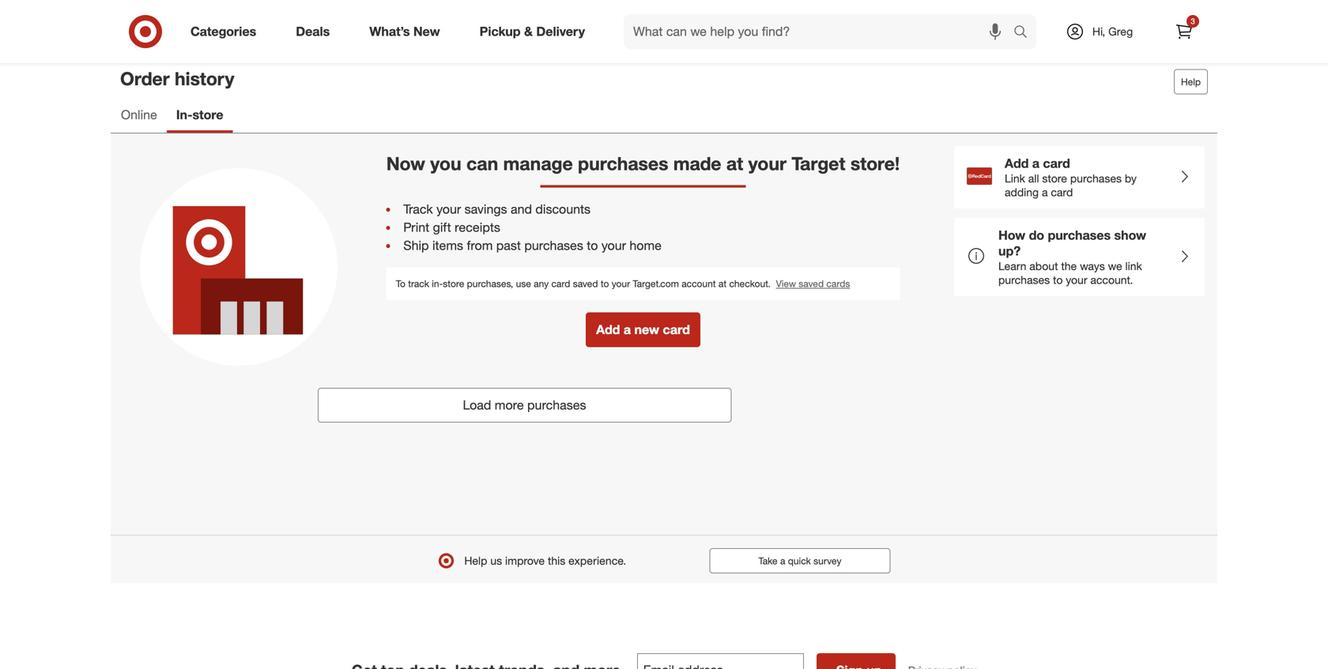 Task type: locate. For each thing, give the bounding box(es) containing it.
help for help us improve this experience.
[[464, 554, 487, 568]]

checkout.
[[729, 278, 771, 290]]

from
[[467, 238, 493, 253]]

order history
[[120, 67, 234, 90]]

survey
[[814, 556, 842, 567]]

load more purchases button
[[318, 388, 732, 423]]

store inside add a card link all store purchases by adding a card
[[1042, 172, 1067, 185]]

print
[[403, 220, 430, 235]]

a inside button
[[780, 556, 785, 567]]

in-store
[[176, 107, 223, 123]]

to down discounts
[[587, 238, 598, 253]]

1 vertical spatial help
[[464, 554, 487, 568]]

in-
[[432, 278, 443, 290]]

us
[[490, 554, 502, 568]]

do
[[1029, 228, 1045, 243]]

quick
[[788, 556, 811, 567]]

can
[[467, 153, 498, 175]]

store right track
[[443, 278, 464, 290]]

card right any
[[551, 278, 570, 290]]

card right all
[[1051, 185, 1073, 199]]

add a new card link
[[586, 313, 700, 347]]

add inside add a card link all store purchases by adding a card
[[1005, 156, 1029, 171]]

what's
[[369, 24, 410, 39]]

delivery
[[536, 24, 585, 39]]

to left target.com
[[601, 278, 609, 290]]

add left new at left
[[596, 322, 620, 338]]

2 vertical spatial store
[[443, 278, 464, 290]]

we
[[1108, 259, 1123, 273]]

purchases left 'by'
[[1070, 172, 1122, 185]]

0 vertical spatial add
[[1005, 156, 1029, 171]]

this
[[548, 554, 566, 568]]

1 horizontal spatial to
[[601, 278, 609, 290]]

purchases up 'the'
[[1048, 228, 1111, 243]]

saved right view
[[799, 278, 824, 290]]

a for add a new card
[[624, 322, 631, 338]]

help
[[1181, 76, 1201, 88], [464, 554, 487, 568]]

link
[[1005, 172, 1025, 185]]

purchases left made on the right
[[578, 153, 668, 175]]

add up link on the right top of the page
[[1005, 156, 1029, 171]]

help inside button
[[1181, 76, 1201, 88]]

purchases down discounts
[[525, 238, 583, 253]]

receipts
[[455, 220, 500, 235]]

2 horizontal spatial store
[[1042, 172, 1067, 185]]

to inside 'how do purchases show up? learn about the ways we link purchases to your account.'
[[1053, 273, 1063, 287]]

help left us
[[464, 554, 487, 568]]

history
[[175, 67, 234, 90]]

track
[[403, 202, 433, 217]]

take a quick survey button
[[710, 549, 891, 574]]

your left the account.
[[1066, 273, 1088, 287]]

categories link
[[177, 14, 276, 49]]

in-store link
[[167, 100, 233, 133]]

what's new
[[369, 24, 440, 39]]

at
[[727, 153, 743, 175], [719, 278, 727, 290]]

help us improve this experience.
[[464, 554, 626, 568]]

the
[[1061, 259, 1077, 273]]

at right "account"
[[719, 278, 727, 290]]

purchases right more
[[527, 398, 586, 413]]

gift
[[433, 220, 451, 235]]

store!
[[851, 153, 900, 175]]

store
[[193, 107, 223, 123], [1042, 172, 1067, 185], [443, 278, 464, 290]]

all
[[1028, 172, 1039, 185]]

add a card link all store purchases by adding a card
[[1005, 156, 1137, 199]]

categories
[[191, 24, 256, 39]]

0 vertical spatial store
[[193, 107, 223, 123]]

card
[[1043, 156, 1070, 171], [1051, 185, 1073, 199], [551, 278, 570, 290], [663, 322, 690, 338]]

use
[[516, 278, 531, 290]]

a left new at left
[[624, 322, 631, 338]]

how
[[999, 228, 1026, 243]]

0 vertical spatial at
[[727, 153, 743, 175]]

view
[[776, 278, 796, 290]]

1 horizontal spatial saved
[[799, 278, 824, 290]]

0 horizontal spatial to
[[587, 238, 598, 253]]

saved right any
[[573, 278, 598, 290]]

to
[[396, 278, 406, 290]]

1 horizontal spatial add
[[1005, 156, 1029, 171]]

you
[[430, 153, 461, 175]]

What can we help you find? suggestions appear below search field
[[624, 14, 1018, 49]]

at right made on the right
[[727, 153, 743, 175]]

0 horizontal spatial saved
[[573, 278, 598, 290]]

track your savings and discounts print gift receipts ship items from past purchases to your home
[[403, 202, 662, 253]]

3 link
[[1167, 14, 1202, 49]]

1 horizontal spatial help
[[1181, 76, 1201, 88]]

a up all
[[1032, 156, 1040, 171]]

view saved cards link
[[776, 278, 850, 290]]

a
[[1032, 156, 1040, 171], [1042, 185, 1048, 199], [624, 322, 631, 338], [780, 556, 785, 567]]

pickup
[[480, 24, 521, 39]]

2 horizontal spatial to
[[1053, 273, 1063, 287]]

store down history
[[193, 107, 223, 123]]

your left target.com
[[612, 278, 630, 290]]

a right take
[[780, 556, 785, 567]]

to
[[587, 238, 598, 253], [1053, 273, 1063, 287], [601, 278, 609, 290]]

deals link
[[282, 14, 350, 49]]

deals
[[296, 24, 330, 39]]

0 horizontal spatial store
[[193, 107, 223, 123]]

purchases
[[578, 153, 668, 175], [1070, 172, 1122, 185], [1048, 228, 1111, 243], [525, 238, 583, 253], [999, 273, 1050, 287], [527, 398, 586, 413]]

now
[[386, 153, 425, 175]]

to track in-store purchases, use any card saved to your target.com account at checkout. view saved cards
[[396, 278, 850, 290]]

store right all
[[1042, 172, 1067, 185]]

None text field
[[637, 654, 804, 670]]

add a new card
[[596, 322, 690, 338]]

to left ways
[[1053, 273, 1063, 287]]

0 horizontal spatial add
[[596, 322, 620, 338]]

your
[[748, 153, 787, 175], [437, 202, 461, 217], [602, 238, 626, 253], [1066, 273, 1088, 287], [612, 278, 630, 290]]

hi,
[[1093, 25, 1106, 38]]

take a quick survey
[[759, 556, 842, 567]]

0 horizontal spatial help
[[464, 554, 487, 568]]

how do purchases show up? learn about the ways we link purchases to your account.
[[999, 228, 1147, 287]]

help for help
[[1181, 76, 1201, 88]]

greg
[[1109, 25, 1133, 38]]

0 vertical spatial help
[[1181, 76, 1201, 88]]

1 vertical spatial add
[[596, 322, 620, 338]]

purchases,
[[467, 278, 513, 290]]

1 vertical spatial store
[[1042, 172, 1067, 185]]

experience.
[[569, 554, 626, 568]]

account
[[132, 25, 182, 40]]

ship
[[403, 238, 429, 253]]

help down "3" link
[[1181, 76, 1201, 88]]

add
[[1005, 156, 1029, 171], [596, 322, 620, 338]]

items
[[432, 238, 463, 253]]

to inside track your savings and discounts print gift receipts ship items from past purchases to your home
[[587, 238, 598, 253]]



Task type: describe. For each thing, give the bounding box(es) containing it.
pickup & delivery
[[480, 24, 585, 39]]

add for add a card link all store purchases by adding a card
[[1005, 156, 1029, 171]]

purchases inside add a card link all store purchases by adding a card
[[1070, 172, 1122, 185]]

home
[[630, 238, 662, 253]]

3
[[1191, 16, 1195, 26]]

&
[[524, 24, 533, 39]]

account
[[682, 278, 716, 290]]

new
[[413, 24, 440, 39]]

1 vertical spatial at
[[719, 278, 727, 290]]

ways
[[1080, 259, 1105, 273]]

your inside 'how do purchases show up? learn about the ways we link purchases to your account.'
[[1066, 273, 1088, 287]]

target.com
[[633, 278, 679, 290]]

savings
[[465, 202, 507, 217]]

link
[[1126, 259, 1142, 273]]

more
[[495, 398, 524, 413]]

pickup & delivery link
[[466, 14, 605, 49]]

by
[[1125, 172, 1137, 185]]

what's new link
[[356, 14, 460, 49]]

and
[[511, 202, 532, 217]]

load more purchases
[[463, 398, 586, 413]]

a for add a card link all store purchases by adding a card
[[1032, 156, 1040, 171]]

made
[[674, 153, 722, 175]]

search button
[[1007, 14, 1045, 52]]

up?
[[999, 243, 1021, 259]]

purchases down up?
[[999, 273, 1050, 287]]

take
[[759, 556, 778, 567]]

card right new at left
[[663, 322, 690, 338]]

online
[[121, 107, 157, 123]]

search
[[1007, 25, 1045, 41]]

now you can manage purchases made at your target store!
[[386, 153, 900, 175]]

account link
[[117, 23, 183, 42]]

your left the target
[[748, 153, 787, 175]]

load
[[463, 398, 491, 413]]

about
[[1030, 259, 1058, 273]]

any
[[534, 278, 549, 290]]

purchases inside load more purchases button
[[527, 398, 586, 413]]

track
[[408, 278, 429, 290]]

2 saved from the left
[[799, 278, 824, 290]]

your left "home"
[[602, 238, 626, 253]]

learn
[[999, 259, 1027, 273]]

past
[[496, 238, 521, 253]]

new
[[635, 322, 660, 338]]

hi, greg
[[1093, 25, 1133, 38]]

online link
[[111, 100, 167, 133]]

a for take a quick survey
[[780, 556, 785, 567]]

account.
[[1091, 273, 1133, 287]]

card up do
[[1043, 156, 1070, 171]]

discounts
[[536, 202, 591, 217]]

manage
[[503, 153, 573, 175]]

show
[[1114, 228, 1147, 243]]

in-
[[176, 107, 193, 123]]

add for add a new card
[[596, 322, 620, 338]]

target
[[792, 153, 846, 175]]

order
[[120, 67, 170, 90]]

your up gift
[[437, 202, 461, 217]]

adding
[[1005, 185, 1039, 199]]

improve
[[505, 554, 545, 568]]

help button
[[1174, 69, 1208, 95]]

cards
[[827, 278, 850, 290]]

1 saved from the left
[[573, 278, 598, 290]]

1 horizontal spatial store
[[443, 278, 464, 290]]

a right all
[[1042, 185, 1048, 199]]

purchases inside track your savings and discounts print gift receipts ship items from past purchases to your home
[[525, 238, 583, 253]]



Task type: vqa. For each thing, say whether or not it's contained in the screenshot.
"categories" link
yes



